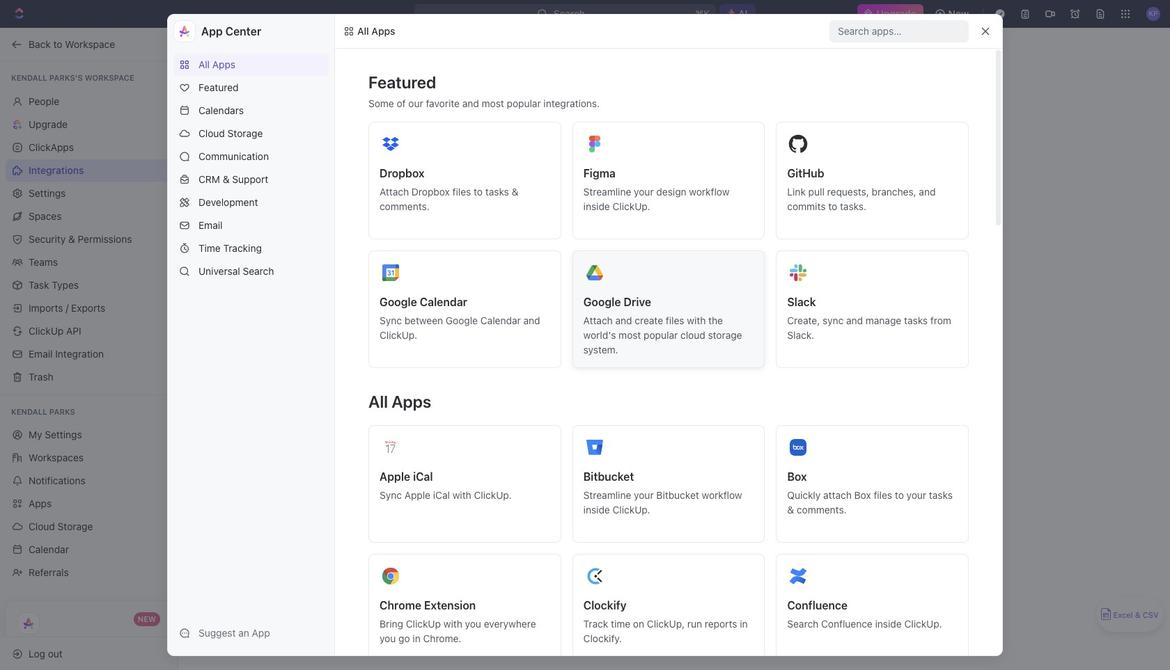 Task type: vqa. For each thing, say whether or not it's contained in the screenshot.


Task type: describe. For each thing, give the bounding box(es) containing it.
of for featured
[[397, 98, 406, 109]]

inside for bitbucket
[[583, 504, 610, 516]]

and inside slack create, sync and manage tasks from slack.
[[846, 315, 863, 327]]

slack.
[[787, 329, 814, 341]]

tasks for dropbox
[[485, 186, 509, 198]]

0 horizontal spatial cloud
[[29, 521, 55, 533]]

all
[[560, 368, 570, 380]]

drive
[[624, 296, 651, 309]]

clickup. inside google calendar sync between google calendar and clickup.
[[380, 329, 417, 341]]

my settings
[[29, 429, 82, 441]]

notifications link
[[6, 470, 172, 492]]

1 horizontal spatial bitbucket
[[656, 490, 699, 501]]

our inside featured some of our favorite and most popular integrations.
[[408, 98, 423, 109]]

trash link
[[6, 366, 172, 388]]

some
[[368, 98, 394, 109]]

search for confluence
[[787, 619, 819, 630]]

/
[[66, 302, 68, 314]]

suggest
[[199, 628, 236, 639]]

sync
[[823, 315, 844, 327]]

requests,
[[827, 186, 869, 198]]

and inside featured some of our favorite and most popular integrations.
[[462, 98, 479, 109]]

0 vertical spatial upgrade link
[[857, 4, 923, 24]]

1 horizontal spatial cloud storage link
[[173, 123, 329, 145]]

everywhere
[[484, 619, 536, 630]]

clickup inside chrome extension bring clickup with you everywhere you go in chrome.
[[406, 619, 441, 630]]

1 horizontal spatial google
[[446, 315, 478, 327]]

1 vertical spatial calendar
[[480, 315, 521, 327]]

attach inside dropbox attach dropbox files to tasks & comments.
[[380, 186, 409, 198]]

email integration
[[29, 348, 104, 360]]

to inside box quickly attach box files to your tasks & comments.
[[895, 490, 904, 501]]

security & permissions
[[29, 233, 132, 245]]

1 horizontal spatial box
[[854, 490, 871, 501]]

google for google calendar
[[380, 296, 417, 309]]

featured some of our favorite and most popular integrations.
[[368, 72, 600, 109]]

1 vertical spatial storage
[[58, 521, 93, 533]]

apps
[[607, 368, 629, 380]]

and inside google calendar sync between google calendar and clickup.
[[523, 315, 540, 327]]

1 vertical spatial settings
[[45, 429, 82, 441]]

streamline for figma
[[583, 186, 631, 198]]

clickup api link
[[6, 320, 172, 342]]

imports / exports link
[[6, 297, 172, 319]]

find
[[538, 368, 557, 380]]

trash
[[29, 371, 53, 383]]

inside inside confluence search confluence inside clickup.
[[875, 619, 902, 630]]

app inside button
[[252, 628, 270, 639]]

to inside dropbox attach dropbox files to tasks & comments.
[[474, 186, 483, 198]]

branches,
[[872, 186, 916, 198]]

figma
[[583, 167, 616, 180]]

log out button
[[6, 643, 166, 666]]

clickup,
[[647, 619, 685, 630]]

find all of your apps and integrations in our new app center! discover apps, learn about new features, and manage your connections in one place.
[[538, 368, 810, 410]]

integrations for integrations have moved to app center
[[560, 339, 631, 354]]

1 vertical spatial ical
[[433, 490, 450, 501]]

clickup. inside confluence search confluence inside clickup.
[[904, 619, 942, 630]]

referrals
[[29, 567, 69, 579]]

bring
[[380, 619, 403, 630]]

with inside google drive attach and create files with the world's most popular cloud storage system.
[[687, 315, 706, 327]]

0 vertical spatial you
[[465, 619, 481, 630]]

development link
[[173, 192, 329, 214]]

in left "one" at bottom
[[675, 398, 682, 410]]

excel & csv link
[[1097, 598, 1163, 632]]

integrations have moved to app center
[[560, 339, 788, 354]]

confluence search confluence inside clickup.
[[787, 600, 942, 630]]

github
[[787, 167, 824, 180]]

pull
[[808, 186, 825, 198]]

support
[[232, 173, 268, 185]]

1 vertical spatial cloud storage link
[[6, 516, 172, 538]]

0 vertical spatial calendar
[[420, 296, 467, 309]]

email link
[[173, 215, 329, 237]]

calendars link
[[173, 100, 329, 122]]

and inside github link pull requests, branches, and commits to tasks.
[[919, 186, 936, 198]]

0 vertical spatial confluence
[[787, 600, 848, 612]]

time tracking
[[199, 242, 262, 254]]

universal
[[199, 265, 240, 277]]

1 vertical spatial confluence
[[821, 619, 873, 630]]

notifications
[[29, 475, 85, 487]]

1 vertical spatial center
[[749, 339, 788, 354]]

2 vertical spatial all apps
[[368, 392, 431, 412]]

workspaces
[[29, 452, 84, 464]]

and up 'about'
[[632, 368, 648, 380]]

0 vertical spatial dropbox
[[380, 167, 425, 180]]

my
[[29, 429, 42, 441]]

with inside "apple ical sync apple ical with clickup."
[[453, 490, 471, 501]]

excel & csv
[[1113, 611, 1159, 620]]

& inside box quickly attach box files to your tasks & comments.
[[787, 504, 794, 516]]

⌘k
[[695, 8, 711, 20]]

our inside the find all of your apps and integrations in our new app center! discover apps, learn about new features, and manage your connections in one place.
[[718, 368, 732, 380]]

tasks for slack
[[904, 315, 928, 327]]

0 vertical spatial storage
[[227, 127, 263, 139]]

world's
[[583, 329, 616, 341]]

security
[[29, 233, 66, 245]]

apple ical sync apple ical with clickup.
[[380, 471, 512, 501]]

back to workspace
[[29, 38, 115, 50]]

tasks inside box quickly attach box files to your tasks & comments.
[[929, 490, 953, 501]]

clickup. for apple
[[474, 490, 512, 501]]

1 vertical spatial new
[[138, 615, 156, 624]]

workspaces link
[[6, 447, 172, 469]]

integrations link
[[6, 159, 172, 181]]

0 horizontal spatial upgrade link
[[6, 113, 172, 135]]

1 vertical spatial all apps link
[[173, 54, 329, 76]]

learn
[[611, 383, 634, 395]]

calendar link
[[6, 539, 172, 561]]

track
[[583, 619, 608, 630]]

search for universal
[[243, 265, 274, 277]]

log out
[[29, 648, 63, 660]]

imports / exports
[[29, 302, 105, 314]]

run
[[687, 619, 702, 630]]

spaces
[[29, 210, 62, 222]]

exports
[[71, 302, 105, 314]]

between
[[404, 315, 443, 327]]

connections
[[617, 398, 672, 410]]

with inside chrome extension bring clickup with you everywhere you go in chrome.
[[444, 619, 462, 630]]

quickly
[[787, 490, 821, 501]]

imports
[[29, 302, 63, 314]]

in up 'features,'
[[707, 368, 715, 380]]

teams
[[29, 256, 58, 268]]

all apps for top all apps link
[[357, 25, 395, 37]]

crm & support
[[199, 173, 268, 185]]

the
[[708, 315, 723, 327]]

time
[[611, 619, 630, 630]]

commits
[[787, 201, 826, 212]]

workflow for box
[[702, 490, 742, 501]]

task types link
[[6, 274, 172, 296]]

app center
[[201, 25, 261, 38]]

app inside the find all of your apps and integrations in our new app center! discover apps, learn about new features, and manage your connections in one place.
[[756, 368, 774, 380]]

slack create, sync and manage tasks from slack.
[[787, 296, 951, 341]]

google for google drive
[[583, 296, 621, 309]]

1 vertical spatial dropbox
[[412, 186, 450, 198]]

clickup. for figma
[[613, 201, 650, 212]]

0 horizontal spatial bitbucket
[[583, 471, 634, 483]]

to inside button
[[53, 38, 62, 50]]

chrome extension bring clickup with you everywhere you go in chrome.
[[380, 600, 536, 645]]

clockify.
[[583, 633, 622, 645]]

chrome.
[[423, 633, 461, 645]]

storage
[[708, 329, 742, 341]]

crm & support link
[[173, 169, 329, 191]]

0 vertical spatial all
[[357, 25, 369, 37]]

0 vertical spatial all apps link
[[341, 23, 398, 40]]

upgrade for left upgrade link
[[29, 118, 68, 130]]

google calendar sync between google calendar and clickup.
[[380, 296, 540, 341]]

0 vertical spatial ical
[[413, 471, 433, 483]]

and up place.
[[728, 383, 745, 395]]

out
[[48, 648, 63, 660]]

universal search link
[[173, 260, 329, 283]]

& for crm & support
[[223, 173, 230, 185]]

& for excel & csv
[[1135, 611, 1141, 620]]



Task type: locate. For each thing, give the bounding box(es) containing it.
0 horizontal spatial comments.
[[380, 201, 430, 212]]

integrations
[[651, 368, 704, 380]]

streamline for bitbucket
[[583, 490, 631, 501]]

2 vertical spatial calendar
[[29, 544, 69, 556]]

cloud storage link
[[173, 123, 329, 145], [6, 516, 172, 538]]

integrations for integrations
[[29, 164, 84, 176]]

0 vertical spatial cloud storage
[[199, 127, 263, 139]]

email up time
[[199, 219, 223, 231]]

1 vertical spatial most
[[619, 329, 641, 341]]

task
[[29, 279, 49, 291]]

1 horizontal spatial clickup
[[406, 619, 441, 630]]

clickup. inside 'figma streamline your design workflow inside clickup.'
[[613, 201, 650, 212]]

google inside google drive attach and create files with the world's most popular cloud storage system.
[[583, 296, 621, 309]]

1 vertical spatial email
[[29, 348, 53, 360]]

an
[[238, 628, 249, 639]]

1 vertical spatial you
[[380, 633, 396, 645]]

featured link
[[173, 77, 329, 99]]

1 vertical spatial box
[[854, 490, 871, 501]]

workflow
[[689, 186, 730, 198], [702, 490, 742, 501]]

moved
[[664, 339, 704, 354]]

clickup. inside "apple ical sync apple ical with clickup."
[[474, 490, 512, 501]]

in right go
[[413, 633, 421, 645]]

slack
[[787, 296, 816, 309]]

attach
[[823, 490, 852, 501]]

our left favorite
[[408, 98, 423, 109]]

google drive attach and create files with the world's most popular cloud storage system.
[[583, 296, 742, 356]]

manage inside slack create, sync and manage tasks from slack.
[[866, 315, 901, 327]]

popular left integrations.
[[507, 98, 541, 109]]

search inside confluence search confluence inside clickup.
[[787, 619, 819, 630]]

0 vertical spatial email
[[199, 219, 223, 231]]

cloud down calendars
[[199, 127, 225, 139]]

clickup up chrome.
[[406, 619, 441, 630]]

files inside dropbox attach dropbox files to tasks & comments.
[[452, 186, 471, 198]]

2 vertical spatial all
[[368, 392, 388, 412]]

manage inside the find all of your apps and integrations in our new app center! discover apps, learn about new features, and manage your connections in one place.
[[748, 383, 784, 395]]

box right attach
[[854, 490, 871, 501]]

0 horizontal spatial upgrade
[[29, 118, 68, 130]]

cloud storage for bottommost cloud storage link
[[29, 521, 93, 533]]

featured inside featured some of our favorite and most popular integrations.
[[368, 72, 436, 92]]

2 vertical spatial files
[[874, 490, 892, 501]]

2 vertical spatial tasks
[[929, 490, 953, 501]]

people
[[29, 95, 59, 107]]

all apps
[[357, 25, 395, 37], [199, 59, 235, 70], [368, 392, 431, 412]]

all apps for the bottommost all apps link
[[199, 59, 235, 70]]

of for find
[[573, 368, 582, 380]]

0 vertical spatial new
[[735, 368, 754, 380]]

1 sync from the top
[[380, 315, 402, 327]]

featured up some
[[368, 72, 436, 92]]

app down the
[[722, 339, 746, 354]]

1 vertical spatial clickup
[[406, 619, 441, 630]]

1 vertical spatial search
[[787, 619, 819, 630]]

1 vertical spatial apple
[[404, 490, 430, 501]]

crm
[[199, 173, 220, 185]]

center!
[[777, 368, 810, 380]]

dialog
[[167, 14, 1003, 671]]

featured inside the featured link
[[199, 81, 239, 93]]

clickup. inside bitbucket streamline your bitbucket workflow inside clickup.
[[613, 504, 650, 516]]

storage
[[227, 127, 263, 139], [58, 521, 93, 533]]

popular inside google drive attach and create files with the world's most popular cloud storage system.
[[644, 329, 678, 341]]

calendar
[[420, 296, 467, 309], [480, 315, 521, 327], [29, 544, 69, 556]]

your inside box quickly attach box files to your tasks & comments.
[[907, 490, 926, 501]]

storage down apps link
[[58, 521, 93, 533]]

0 horizontal spatial cloud storage
[[29, 521, 93, 533]]

settings up workspaces
[[45, 429, 82, 441]]

1 vertical spatial attach
[[583, 315, 613, 327]]

streamline inside bitbucket streamline your bitbucket workflow inside clickup.
[[583, 490, 631, 501]]

0 vertical spatial attach
[[380, 186, 409, 198]]

1 vertical spatial of
[[573, 368, 582, 380]]

new down integrations
[[665, 383, 683, 395]]

clockify track time on clickup, run reports in clockify.
[[583, 600, 748, 645]]

0 vertical spatial streamline
[[583, 186, 631, 198]]

0 horizontal spatial tasks
[[485, 186, 509, 198]]

0 vertical spatial workflow
[[689, 186, 730, 198]]

0 horizontal spatial most
[[482, 98, 504, 109]]

1 horizontal spatial upgrade link
[[857, 4, 923, 24]]

center up center!
[[749, 339, 788, 354]]

email up trash
[[29, 348, 53, 360]]

integrations.
[[544, 98, 600, 109]]

1 horizontal spatial email
[[199, 219, 223, 231]]

1 vertical spatial sync
[[380, 490, 402, 501]]

clockify
[[583, 600, 627, 612]]

comments. inside dropbox attach dropbox files to tasks & comments.
[[380, 201, 430, 212]]

1 horizontal spatial search
[[787, 619, 819, 630]]

app right an
[[252, 628, 270, 639]]

sync
[[380, 315, 402, 327], [380, 490, 402, 501]]

0 vertical spatial bitbucket
[[583, 471, 634, 483]]

0 horizontal spatial of
[[397, 98, 406, 109]]

files inside box quickly attach box files to your tasks & comments.
[[874, 490, 892, 501]]

inside inside 'figma streamline your design workflow inside clickup.'
[[583, 201, 610, 212]]

box up quickly
[[787, 471, 807, 483]]

dropbox attach dropbox files to tasks & comments.
[[380, 167, 518, 212]]

in
[[707, 368, 715, 380], [675, 398, 682, 410], [740, 619, 748, 630], [413, 633, 421, 645]]

2 vertical spatial inside
[[875, 619, 902, 630]]

cloud up "referrals"
[[29, 521, 55, 533]]

0 horizontal spatial storage
[[58, 521, 93, 533]]

0 vertical spatial files
[[452, 186, 471, 198]]

email for email
[[199, 219, 223, 231]]

design
[[656, 186, 687, 198]]

spaces link
[[6, 205, 172, 227]]

upgrade link down people link
[[6, 113, 172, 135]]

1 horizontal spatial new
[[735, 368, 754, 380]]

Search apps… field
[[838, 23, 963, 40]]

0 horizontal spatial files
[[452, 186, 471, 198]]

1 horizontal spatial most
[[619, 329, 641, 341]]

settings up spaces
[[29, 187, 66, 199]]

box
[[787, 471, 807, 483], [854, 490, 871, 501]]

integrations down "clickapps"
[[29, 164, 84, 176]]

features,
[[686, 383, 726, 395]]

google up world's
[[583, 296, 621, 309]]

1 vertical spatial upgrade link
[[6, 113, 172, 135]]

popular down create
[[644, 329, 678, 341]]

figma streamline your design workflow inside clickup.
[[583, 167, 730, 212]]

0 horizontal spatial our
[[408, 98, 423, 109]]

to inside github link pull requests, branches, and commits to tasks.
[[828, 201, 837, 212]]

1 horizontal spatial integrations
[[560, 339, 631, 354]]

1 vertical spatial tasks
[[904, 315, 928, 327]]

most down create
[[619, 329, 641, 341]]

upgrade link left new button
[[857, 4, 923, 24]]

1 vertical spatial all
[[199, 59, 210, 70]]

clickup down imports
[[29, 325, 64, 337]]

one
[[685, 398, 702, 410]]

1 horizontal spatial files
[[666, 315, 684, 327]]

you down bring
[[380, 633, 396, 645]]

upgrade
[[877, 8, 916, 20], [29, 118, 68, 130]]

our up 'features,'
[[718, 368, 732, 380]]

email integration link
[[6, 343, 172, 365]]

0 horizontal spatial calendar
[[29, 544, 69, 556]]

upgrade up search apps… field
[[877, 8, 916, 20]]

dxxtk image
[[343, 26, 355, 37]]

google right between
[[446, 315, 478, 327]]

inside for figma
[[583, 201, 610, 212]]

most inside google drive attach and create files with the world's most popular cloud storage system.
[[619, 329, 641, 341]]

comments. inside box quickly attach box files to your tasks & comments.
[[797, 504, 847, 516]]

people link
[[6, 90, 172, 112]]

create
[[635, 315, 663, 327]]

communication link
[[173, 146, 329, 168]]

1 horizontal spatial center
[[749, 339, 788, 354]]

0 vertical spatial settings
[[29, 187, 66, 199]]

go
[[398, 633, 410, 645]]

featured for featured
[[199, 81, 239, 93]]

google up between
[[380, 296, 417, 309]]

link
[[787, 186, 806, 198]]

1 horizontal spatial you
[[465, 619, 481, 630]]

files inside google drive attach and create files with the world's most popular cloud storage system.
[[666, 315, 684, 327]]

ical
[[413, 471, 433, 483], [433, 490, 450, 501]]

github link pull requests, branches, and commits to tasks.
[[787, 167, 936, 212]]

1 horizontal spatial storage
[[227, 127, 263, 139]]

upgrade up "clickapps"
[[29, 118, 68, 130]]

cloud storage for the right cloud storage link
[[199, 127, 263, 139]]

to
[[53, 38, 62, 50], [474, 186, 483, 198], [828, 201, 837, 212], [707, 339, 719, 354], [895, 490, 904, 501]]

you
[[465, 619, 481, 630], [380, 633, 396, 645]]

cloud storage up 'communication'
[[199, 127, 263, 139]]

system.
[[583, 344, 618, 356]]

and inside google drive attach and create files with the world's most popular cloud storage system.
[[615, 315, 632, 327]]

0 horizontal spatial manage
[[748, 383, 784, 395]]

csv
[[1143, 611, 1159, 620]]

1 horizontal spatial all apps link
[[341, 23, 398, 40]]

0 horizontal spatial cloud storage link
[[6, 516, 172, 538]]

1 vertical spatial inside
[[583, 504, 610, 516]]

workflow inside bitbucket streamline your bitbucket workflow inside clickup.
[[702, 490, 742, 501]]

dialog containing featured
[[167, 14, 1003, 671]]

& inside dropbox attach dropbox files to tasks & comments.
[[512, 186, 518, 198]]

and up find on the bottom of the page
[[523, 315, 540, 327]]

sync for google
[[380, 315, 402, 327]]

popular inside featured some of our favorite and most popular integrations.
[[507, 98, 541, 109]]

task types
[[29, 279, 79, 291]]

1 streamline from the top
[[583, 186, 631, 198]]

0 vertical spatial clickup
[[29, 325, 64, 337]]

cloud storage down apps link
[[29, 521, 93, 533]]

1 vertical spatial popular
[[644, 329, 678, 341]]

inside inside bitbucket streamline your bitbucket workflow inside clickup.
[[583, 504, 610, 516]]

0 horizontal spatial search
[[243, 265, 274, 277]]

1 vertical spatial upgrade
[[29, 118, 68, 130]]

sync for apple
[[380, 490, 402, 501]]

0 horizontal spatial all apps link
[[173, 54, 329, 76]]

1 horizontal spatial popular
[[644, 329, 678, 341]]

cloud storage link up calendar link
[[6, 516, 172, 538]]

referrals link
[[6, 562, 172, 584]]

0 vertical spatial cloud
[[199, 127, 225, 139]]

0 horizontal spatial box
[[787, 471, 807, 483]]

sync inside "apple ical sync apple ical with clickup."
[[380, 490, 402, 501]]

inside
[[583, 201, 610, 212], [583, 504, 610, 516], [875, 619, 902, 630]]

in right reports
[[740, 619, 748, 630]]

bitbucket streamline your bitbucket workflow inside clickup.
[[583, 471, 742, 516]]

your
[[634, 186, 654, 198], [584, 368, 604, 380], [786, 383, 806, 395], [634, 490, 654, 501], [907, 490, 926, 501]]

0 vertical spatial upgrade
[[877, 8, 916, 20]]

development
[[199, 196, 258, 208]]

1 horizontal spatial manage
[[866, 315, 901, 327]]

bitbucket
[[583, 471, 634, 483], [656, 490, 699, 501]]

workspace
[[65, 38, 115, 50]]

streamline inside 'figma streamline your design workflow inside clickup.'
[[583, 186, 631, 198]]

time tracking link
[[173, 238, 329, 260]]

tasks inside slack create, sync and manage tasks from slack.
[[904, 315, 928, 327]]

settings link
[[6, 182, 172, 204]]

search inside universal search link
[[243, 265, 274, 277]]

0 horizontal spatial attach
[[380, 186, 409, 198]]

and right branches,
[[919, 186, 936, 198]]

center up the featured link
[[225, 25, 261, 38]]

time
[[199, 242, 221, 254]]

of right the all
[[573, 368, 582, 380]]

and right sync
[[846, 315, 863, 327]]

cloud storage inside dialog
[[199, 127, 263, 139]]

universal search
[[199, 265, 274, 277]]

center inside dialog
[[225, 25, 261, 38]]

tasks.
[[840, 201, 867, 212]]

storage down calendars link
[[227, 127, 263, 139]]

cloud
[[681, 329, 705, 341]]

0 horizontal spatial clickup
[[29, 325, 64, 337]]

popular
[[507, 98, 541, 109], [644, 329, 678, 341]]

2 vertical spatial with
[[444, 619, 462, 630]]

in inside chrome extension bring clickup with you everywhere you go in chrome.
[[413, 633, 421, 645]]

all apps link
[[341, 23, 398, 40], [173, 54, 329, 76]]

chrome
[[380, 600, 421, 612]]

1 vertical spatial our
[[718, 368, 732, 380]]

& for security & permissions
[[68, 233, 75, 245]]

1 vertical spatial streamline
[[583, 490, 631, 501]]

extension
[[424, 600, 476, 612]]

log
[[29, 648, 45, 660]]

workflow for github
[[689, 186, 730, 198]]

tasks inside dropbox attach dropbox files to tasks & comments.
[[485, 186, 509, 198]]

your inside 'figma streamline your design workflow inside clickup.'
[[634, 186, 654, 198]]

2 horizontal spatial tasks
[[929, 490, 953, 501]]

1 horizontal spatial calendar
[[420, 296, 467, 309]]

and right favorite
[[462, 98, 479, 109]]

most inside featured some of our favorite and most popular integrations.
[[482, 98, 504, 109]]

all
[[357, 25, 369, 37], [199, 59, 210, 70], [368, 392, 388, 412]]

1 horizontal spatial cloud storage
[[199, 127, 263, 139]]

integrations up apps
[[560, 339, 631, 354]]

attach inside google drive attach and create files with the world's most popular cloud storage system.
[[583, 315, 613, 327]]

types
[[52, 279, 79, 291]]

0 vertical spatial box
[[787, 471, 807, 483]]

reports
[[705, 619, 737, 630]]

clickup
[[29, 325, 64, 337], [406, 619, 441, 630]]

manage
[[866, 315, 901, 327], [748, 383, 784, 395]]

1 horizontal spatial cloud
[[199, 127, 225, 139]]

new down storage
[[735, 368, 754, 380]]

most right favorite
[[482, 98, 504, 109]]

2 streamline from the top
[[583, 490, 631, 501]]

0 vertical spatial cloud storage link
[[173, 123, 329, 145]]

apps,
[[584, 383, 609, 395]]

your inside bitbucket streamline your bitbucket workflow inside clickup.
[[634, 490, 654, 501]]

0 vertical spatial most
[[482, 98, 504, 109]]

in inside clockify track time on clickup, run reports in clockify.
[[740, 619, 748, 630]]

place.
[[704, 398, 732, 410]]

1 vertical spatial cloud
[[29, 521, 55, 533]]

app up the featured link
[[201, 25, 223, 38]]

most
[[482, 98, 504, 109], [619, 329, 641, 341]]

sync inside google calendar sync between google calendar and clickup.
[[380, 315, 402, 327]]

0 vertical spatial all apps
[[357, 25, 395, 37]]

1 horizontal spatial comments.
[[797, 504, 847, 516]]

email for email integration
[[29, 348, 53, 360]]

featured for featured some of our favorite and most popular integrations.
[[368, 72, 436, 92]]

communication
[[199, 150, 269, 162]]

clickup.
[[613, 201, 650, 212], [380, 329, 417, 341], [474, 490, 512, 501], [613, 504, 650, 516], [904, 619, 942, 630]]

suggest an app
[[199, 628, 270, 639]]

1 vertical spatial new
[[665, 383, 683, 395]]

0 horizontal spatial google
[[380, 296, 417, 309]]

0 vertical spatial with
[[687, 315, 706, 327]]

of inside featured some of our favorite and most popular integrations.
[[397, 98, 406, 109]]

app left center!
[[756, 368, 774, 380]]

manage right sync
[[866, 315, 901, 327]]

manage down center!
[[748, 383, 784, 395]]

you down extension
[[465, 619, 481, 630]]

calendar inside calendar link
[[29, 544, 69, 556]]

1 horizontal spatial of
[[573, 368, 582, 380]]

workflow inside 'figma streamline your design workflow inside clickup.'
[[689, 186, 730, 198]]

clickup. for bitbucket
[[613, 504, 650, 516]]

of right some
[[397, 98, 406, 109]]

email
[[199, 219, 223, 231], [29, 348, 53, 360]]

email inside 'link'
[[199, 219, 223, 231]]

upgrade for upgrade link to the top
[[877, 8, 916, 20]]

0 vertical spatial apple
[[380, 471, 410, 483]]

1 vertical spatial bitbucket
[[656, 490, 699, 501]]

clickapps
[[29, 141, 74, 153]]

integration
[[55, 348, 104, 360]]

cloud storage link down calendars link
[[173, 123, 329, 145]]

and down drive
[[615, 315, 632, 327]]

dropbox
[[380, 167, 425, 180], [412, 186, 450, 198]]

of inside the find all of your apps and integrations in our new app center! discover apps, learn about new features, and manage your connections in one place.
[[573, 368, 582, 380]]

new inside button
[[948, 8, 969, 20]]

1 vertical spatial files
[[666, 315, 684, 327]]

featured up calendars
[[199, 81, 239, 93]]

0 horizontal spatial integrations
[[29, 164, 84, 176]]

2 sync from the top
[[380, 490, 402, 501]]

0 horizontal spatial popular
[[507, 98, 541, 109]]

0 vertical spatial tasks
[[485, 186, 509, 198]]

1 horizontal spatial tasks
[[904, 315, 928, 327]]



